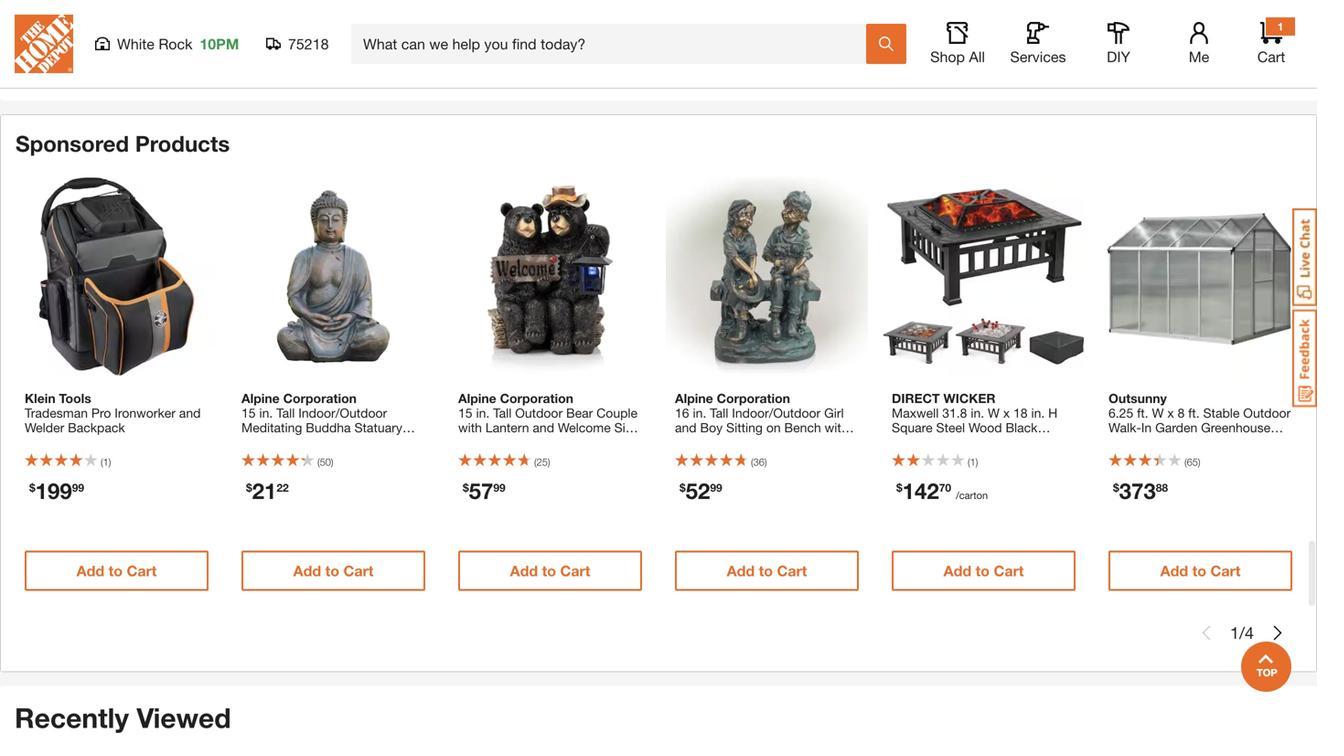 Task type: describe. For each thing, give the bounding box(es) containing it.
klein tools tradesman pro ironworker and welder backpack
[[25, 391, 201, 436]]

x inside the direct wicker maxwell 31.8 in. w x 18 in. h square steel wood black burning fire pit with poker and cover
[[1004, 406, 1010, 421]]

with inside alpine corporation 16 in. tall indoor/outdoor girl and boy sitting on bench with puppy statue yard art decoration
[[825, 420, 849, 436]]

art inside alpine corporation 16 in. tall indoor/outdoor girl and boy sitting on bench with puppy statue yard art decoration
[[786, 435, 802, 450]]

15 in. tall indoor/outdoor meditating buddha statuary decor image
[[232, 176, 435, 378]]

with inside the direct wicker maxwell 31.8 in. w x 18 in. h square steel wood black burning fire pit with poker and cover
[[984, 435, 1008, 450]]

recently
[[15, 702, 129, 735]]

1 inside cart 1
[[1278, 20, 1284, 33]]

h
[[1049, 406, 1058, 421]]

25
[[537, 457, 548, 468]]

$ 373 88
[[1114, 478, 1169, 504]]

outdoor inside outsunny 6.25 ft. w x 8 ft. stable outdoor walk-in garden greenhouse with roof vent for plants, herbs and vegetables
[[1244, 406, 1291, 421]]

decor
[[242, 435, 276, 450]]

1 ft. from the left
[[1137, 406, 1149, 421]]

welcome
[[558, 420, 611, 436]]

88
[[1156, 482, 1169, 494]]

1 down pit
[[970, 457, 976, 468]]

in. for 57
[[476, 406, 490, 421]]

wicker
[[944, 391, 996, 406]]

50
[[320, 457, 331, 468]]

shop all button
[[929, 22, 987, 66]]

What can we help you find today? search field
[[363, 25, 866, 63]]

yard inside alpine corporation 16 in. tall indoor/outdoor girl and boy sitting on bench with puppy statue yard art decoration
[[757, 435, 782, 450]]

$ for 199
[[29, 482, 35, 494]]

and inside alpine corporation 16 in. tall indoor/outdoor girl and boy sitting on bench with puppy statue yard art decoration
[[675, 420, 697, 436]]

( for 21
[[318, 457, 320, 468]]

99 for 199
[[72, 482, 84, 494]]

199
[[35, 478, 72, 504]]

10pm
[[200, 35, 239, 53]]

girl
[[825, 406, 844, 421]]

tools
[[59, 391, 91, 406]]

direct wicker maxwell 31.8 in. w x 18 in. h square steel wood black burning fire pit with poker and cover
[[892, 391, 1070, 465]]

outsunny 6.25 ft. w x 8 ft. stable outdoor walk-in garden greenhouse with roof vent for plants, herbs and vegetables
[[1109, 391, 1292, 465]]

light
[[587, 435, 616, 450]]

next slide image
[[1271, 626, 1286, 641]]

services
[[1011, 48, 1066, 65]]

couple
[[597, 406, 638, 421]]

22
[[277, 482, 289, 494]]

cover
[[892, 450, 926, 465]]

decoration inside alpine corporation 15 in. tall outdoor bear couple with lantern and welcome sign statue with solar led light yard art decoration
[[508, 450, 570, 465]]

alpine corporation 15 in. tall outdoor bear couple with lantern and welcome sign statue with solar led light yard art decoration
[[458, 391, 640, 465]]

65
[[1187, 457, 1199, 468]]

99 for 52
[[710, 482, 723, 494]]

direct
[[892, 391, 940, 406]]

15 for 57
[[458, 406, 473, 421]]

tall for 21
[[276, 406, 295, 421]]

) for 373
[[1199, 457, 1201, 468]]

) for 52
[[765, 457, 767, 468]]

and inside alpine corporation 15 in. tall outdoor bear couple with lantern and welcome sign statue with solar led light yard art decoration
[[533, 420, 554, 436]]

indoor/outdoor for 21
[[299, 406, 387, 421]]

52
[[686, 478, 710, 504]]

sitting
[[727, 420, 763, 436]]

all
[[969, 48, 985, 65]]

meditating
[[242, 420, 302, 436]]

pit
[[965, 435, 980, 450]]

indoor/outdoor for 52
[[732, 406, 821, 421]]

roof
[[1136, 435, 1164, 450]]

w inside the direct wicker maxwell 31.8 in. w x 18 in. h square steel wood black burning fire pit with poker and cover
[[988, 406, 1000, 421]]

142
[[903, 478, 939, 504]]

( for /carton
[[968, 457, 970, 468]]

greenhouse
[[1201, 420, 1271, 436]]

decoration inside alpine corporation 16 in. tall indoor/outdoor girl and boy sitting on bench with puppy statue yard art decoration
[[675, 450, 738, 465]]

welder
[[25, 420, 64, 436]]

x inside outsunny 6.25 ft. w x 8 ft. stable outdoor walk-in garden greenhouse with roof vent for plants, herbs and vegetables
[[1168, 406, 1174, 421]]

maxwell
[[892, 406, 939, 421]]

8
[[1178, 406, 1185, 421]]

4 in. from the left
[[971, 406, 985, 421]]

alpine for 57
[[458, 391, 497, 406]]

solar
[[526, 435, 556, 450]]

ironworker
[[115, 406, 176, 421]]

$ for 373
[[1114, 482, 1120, 494]]

15 in. tall outdoor bear couple with lantern and welcome sign statue with solar led light yard art decoration image
[[449, 176, 651, 378]]

with left lantern
[[458, 420, 482, 436]]

( for 57
[[534, 457, 537, 468]]

alpine for 52
[[675, 391, 713, 406]]

pro
[[91, 406, 111, 421]]

shop all
[[931, 48, 985, 65]]

$ 199 99
[[29, 478, 84, 504]]

/
[[1240, 624, 1245, 643]]

products
[[135, 130, 230, 156]]

vent
[[1167, 435, 1192, 450]]

tall for 57
[[493, 406, 512, 421]]

36
[[754, 457, 765, 468]]

6.25
[[1109, 406, 1134, 421]]

15 for 21
[[242, 406, 256, 421]]

( 1 ) for 199
[[101, 457, 111, 468]]

18
[[1014, 406, 1028, 421]]

puppy
[[675, 435, 712, 450]]

statuary
[[355, 420, 402, 436]]

$ for 52
[[680, 482, 686, 494]]

31.8
[[943, 406, 968, 421]]

diy
[[1107, 48, 1131, 65]]

( for 199
[[101, 457, 103, 468]]

sponsored products
[[16, 130, 230, 156]]

services button
[[1009, 22, 1068, 66]]

sign
[[615, 420, 640, 436]]

$ 142 70 /carton
[[897, 478, 988, 504]]

) for 57
[[548, 457, 550, 468]]

on
[[767, 420, 781, 436]]

6.25 ft. w x 8 ft. stable outdoor walk-in garden greenhouse with roof vent for plants, herbs and vegetables image
[[1100, 176, 1302, 378]]

( 65 )
[[1185, 457, 1201, 468]]

and inside klein tools tradesman pro ironworker and welder backpack
[[179, 406, 201, 421]]

$ 21 22
[[246, 478, 289, 504]]

outdoor inside alpine corporation 15 in. tall outdoor bear couple with lantern and welcome sign statue with solar led light yard art decoration
[[515, 406, 563, 421]]

$ 52 99
[[680, 478, 723, 504]]

1 left 4
[[1231, 624, 1240, 643]]

white rock 10pm
[[117, 35, 239, 53]]

wood
[[969, 420, 1002, 436]]

( for 52
[[751, 457, 754, 468]]

walk-
[[1109, 420, 1142, 436]]

lantern
[[486, 420, 529, 436]]

buddha
[[306, 420, 351, 436]]

black
[[1006, 420, 1038, 436]]

steel
[[936, 420, 965, 436]]

herbs
[[1257, 435, 1292, 450]]

corporation for 21
[[283, 391, 357, 406]]

this is the first slide image
[[1200, 626, 1214, 641]]



Task type: locate. For each thing, give the bounding box(es) containing it.
alpine inside alpine corporation 16 in. tall indoor/outdoor girl and boy sitting on bench with puppy statue yard art decoration
[[675, 391, 713, 406]]

1
[[1278, 20, 1284, 33], [103, 457, 109, 468], [970, 457, 976, 468], [1231, 624, 1240, 643]]

1 down backpack
[[103, 457, 109, 468]]

led
[[560, 435, 584, 450]]

me
[[1189, 48, 1210, 65]]

alpine up meditating
[[242, 391, 280, 406]]

corporation up lantern
[[500, 391, 574, 406]]

corporation up the sitting
[[717, 391, 791, 406]]

) for 199
[[109, 457, 111, 468]]

with left roof
[[1109, 435, 1133, 450]]

with
[[458, 420, 482, 436], [825, 420, 849, 436], [499, 435, 523, 450], [984, 435, 1008, 450], [1109, 435, 1133, 450]]

maxwell 31.8 in. w x 18 in. h square steel wood black burning fire pit with poker and cover image
[[883, 176, 1085, 378]]

1 x from the left
[[1004, 406, 1010, 421]]

1 horizontal spatial x
[[1168, 406, 1174, 421]]

15 left lantern
[[458, 406, 473, 421]]

corporation for 52
[[717, 391, 791, 406]]

alpine corporation 16 in. tall indoor/outdoor girl and boy sitting on bench with puppy statue yard art decoration
[[675, 391, 849, 465]]

(
[[101, 457, 103, 468], [318, 457, 320, 468], [534, 457, 537, 468], [751, 457, 754, 468], [968, 457, 970, 468], [1185, 457, 1187, 468]]

indoor/outdoor up ( 36 ) at right bottom
[[732, 406, 821, 421]]

white
[[117, 35, 155, 53]]

2 x from the left
[[1168, 406, 1174, 421]]

alpine up boy
[[675, 391, 713, 406]]

cart 1
[[1258, 20, 1286, 65]]

tall inside the 'alpine corporation 15 in. tall indoor/outdoor meditating buddha statuary decor'
[[276, 406, 295, 421]]

1 horizontal spatial outdoor
[[1244, 406, 1291, 421]]

$ inside $ 373 88
[[1114, 482, 1120, 494]]

1 tall from the left
[[276, 406, 295, 421]]

outdoor up herbs at the right bottom of the page
[[1244, 406, 1291, 421]]

and down h
[[1048, 435, 1070, 450]]

alpine inside the 'alpine corporation 15 in. tall indoor/outdoor meditating buddha statuary decor'
[[242, 391, 280, 406]]

$ inside $ 142 70 /carton
[[897, 482, 903, 494]]

3 ( from the left
[[534, 457, 537, 468]]

alpine inside alpine corporation 15 in. tall outdoor bear couple with lantern and welcome sign statue with solar led light yard art decoration
[[458, 391, 497, 406]]

) down on
[[765, 457, 767, 468]]

corporation inside alpine corporation 15 in. tall outdoor bear couple with lantern and welcome sign statue with solar led light yard art decoration
[[500, 391, 574, 406]]

4 $ from the left
[[680, 482, 686, 494]]

viewed
[[137, 702, 231, 735]]

2 ) from the left
[[331, 457, 334, 468]]

1 statue from the left
[[458, 435, 496, 450]]

feedback link image
[[1293, 309, 1318, 408]]

outdoor up solar
[[515, 406, 563, 421]]

( 25 )
[[534, 457, 550, 468]]

( 1 ) for /carton
[[968, 457, 979, 468]]

2 ( from the left
[[318, 457, 320, 468]]

alpine corporation 15 in. tall indoor/outdoor meditating buddha statuary decor
[[242, 391, 402, 450]]

4
[[1245, 624, 1254, 643]]

) down for at the right of the page
[[1199, 457, 1201, 468]]

3 alpine from the left
[[675, 391, 713, 406]]

outsunny
[[1109, 391, 1167, 406]]

2 corporation from the left
[[500, 391, 574, 406]]

2 ( 1 ) from the left
[[968, 457, 979, 468]]

1 decoration from the left
[[508, 450, 570, 465]]

) down pit
[[976, 457, 979, 468]]

fire
[[941, 435, 962, 450]]

tall inside alpine corporation 16 in. tall indoor/outdoor girl and boy sitting on bench with puppy statue yard art decoration
[[710, 406, 729, 421]]

$ for 57
[[463, 482, 469, 494]]

indoor/outdoor up 50
[[299, 406, 387, 421]]

cart
[[349, 15, 379, 32], [565, 15, 595, 32], [780, 15, 811, 32], [996, 15, 1026, 32], [1212, 15, 1242, 32], [1258, 48, 1286, 65], [127, 563, 157, 580], [344, 563, 374, 580], [560, 563, 590, 580], [777, 563, 807, 580], [994, 563, 1024, 580], [1211, 563, 1241, 580]]

16 in. tall indoor/outdoor girl and boy sitting on bench with puppy statue yard art decoration image
[[666, 176, 868, 378]]

2 tall from the left
[[493, 406, 512, 421]]

1 w from the left
[[988, 406, 1000, 421]]

57
[[469, 478, 494, 504]]

2 horizontal spatial tall
[[710, 406, 729, 421]]

alpine up lantern
[[458, 391, 497, 406]]

1 horizontal spatial w
[[1152, 406, 1164, 421]]

1 horizontal spatial 99
[[494, 482, 506, 494]]

add
[[298, 15, 326, 32], [514, 15, 542, 32], [730, 15, 758, 32], [946, 15, 974, 32], [1162, 15, 1190, 32], [77, 563, 104, 580], [293, 563, 321, 580], [510, 563, 538, 580], [727, 563, 755, 580], [944, 563, 972, 580], [1161, 563, 1189, 580]]

3 in. from the left
[[693, 406, 707, 421]]

( 1 )
[[101, 457, 111, 468], [968, 457, 979, 468]]

and down the walk- on the right bottom
[[1109, 450, 1131, 465]]

0 horizontal spatial ( 1 )
[[101, 457, 111, 468]]

backpack
[[68, 420, 125, 436]]

tradesman pro ironworker and welder backpack image
[[16, 176, 218, 378]]

$ for 142
[[897, 482, 903, 494]]

99 inside "$ 57 99"
[[494, 482, 506, 494]]

1 indoor/outdoor from the left
[[299, 406, 387, 421]]

0 horizontal spatial x
[[1004, 406, 1010, 421]]

0 horizontal spatial statue
[[458, 435, 496, 450]]

2 decoration from the left
[[675, 450, 738, 465]]

w
[[988, 406, 1000, 421], [1152, 406, 1164, 421]]

with left solar
[[499, 435, 523, 450]]

with right pit
[[984, 435, 1008, 450]]

15 inside alpine corporation 15 in. tall outdoor bear couple with lantern and welcome sign statue with solar led light yard art decoration
[[458, 406, 473, 421]]

4 ) from the left
[[765, 457, 767, 468]]

) for 21
[[331, 457, 334, 468]]

1 right me button
[[1278, 20, 1284, 33]]

art
[[786, 435, 802, 450], [488, 450, 504, 465]]

in. for 52
[[693, 406, 707, 421]]

tall for 52
[[710, 406, 729, 421]]

2 w from the left
[[1152, 406, 1164, 421]]

5 $ from the left
[[897, 482, 903, 494]]

x left 8
[[1168, 406, 1174, 421]]

in. inside the 'alpine corporation 15 in. tall indoor/outdoor meditating buddha statuary decor'
[[259, 406, 273, 421]]

art inside alpine corporation 15 in. tall outdoor bear couple with lantern and welcome sign statue with solar led light yard art decoration
[[488, 450, 504, 465]]

yard inside alpine corporation 15 in. tall outdoor bear couple with lantern and welcome sign statue with solar led light yard art decoration
[[458, 450, 484, 465]]

5 in. from the left
[[1032, 406, 1045, 421]]

art right on
[[786, 435, 802, 450]]

6 ) from the left
[[1199, 457, 1201, 468]]

tradesman
[[25, 406, 88, 421]]

99 down lantern
[[494, 482, 506, 494]]

corporation inside the 'alpine corporation 15 in. tall indoor/outdoor meditating buddha statuary decor'
[[283, 391, 357, 406]]

0 horizontal spatial 15
[[242, 406, 256, 421]]

shop
[[931, 48, 965, 65]]

) down buddha
[[331, 457, 334, 468]]

2 indoor/outdoor from the left
[[732, 406, 821, 421]]

klein
[[25, 391, 56, 406]]

2 horizontal spatial 99
[[710, 482, 723, 494]]

1 horizontal spatial statue
[[716, 435, 753, 450]]

1 $ from the left
[[29, 482, 35, 494]]

indoor/outdoor inside the 'alpine corporation 15 in. tall indoor/outdoor meditating buddha statuary decor'
[[299, 406, 387, 421]]

corporation for 57
[[500, 391, 574, 406]]

yard
[[757, 435, 782, 450], [458, 450, 484, 465]]

$ inside $ 21 22
[[246, 482, 252, 494]]

yard up ( 36 ) at right bottom
[[757, 435, 782, 450]]

3 99 from the left
[[710, 482, 723, 494]]

2 in. from the left
[[476, 406, 490, 421]]

99 for 57
[[494, 482, 506, 494]]

6 $ from the left
[[1114, 482, 1120, 494]]

in. for 21
[[259, 406, 273, 421]]

decoration
[[508, 450, 570, 465], [675, 450, 738, 465]]

99 inside $ 199 99
[[72, 482, 84, 494]]

rock
[[159, 35, 193, 53]]

1 horizontal spatial ft.
[[1189, 406, 1200, 421]]

1 alpine from the left
[[242, 391, 280, 406]]

burning
[[892, 435, 937, 450]]

99 down puppy
[[710, 482, 723, 494]]

1 corporation from the left
[[283, 391, 357, 406]]

99
[[72, 482, 84, 494], [494, 482, 506, 494], [710, 482, 723, 494]]

1 ( 1 ) from the left
[[101, 457, 111, 468]]

( down backpack
[[101, 457, 103, 468]]

5 ) from the left
[[976, 457, 979, 468]]

statue up 57
[[458, 435, 496, 450]]

2 horizontal spatial corporation
[[717, 391, 791, 406]]

( 36 )
[[751, 457, 767, 468]]

( down solar
[[534, 457, 537, 468]]

alpine
[[242, 391, 280, 406], [458, 391, 497, 406], [675, 391, 713, 406]]

diy button
[[1090, 22, 1148, 66]]

alpine for 21
[[242, 391, 280, 406]]

0 horizontal spatial indoor/outdoor
[[299, 406, 387, 421]]

corporation
[[283, 391, 357, 406], [500, 391, 574, 406], [717, 391, 791, 406]]

0 horizontal spatial outdoor
[[515, 406, 563, 421]]

w left 18
[[988, 406, 1000, 421]]

2 99 from the left
[[494, 482, 506, 494]]

statue
[[458, 435, 496, 450], [716, 435, 753, 450]]

tall inside alpine corporation 15 in. tall outdoor bear couple with lantern and welcome sign statue with solar led light yard art decoration
[[493, 406, 512, 421]]

0 horizontal spatial tall
[[276, 406, 295, 421]]

2 statue from the left
[[716, 435, 753, 450]]

w inside outsunny 6.25 ft. w x 8 ft. stable outdoor walk-in garden greenhouse with roof vent for plants, herbs and vegetables
[[1152, 406, 1164, 421]]

boy
[[700, 420, 723, 436]]

( down the sitting
[[751, 457, 754, 468]]

373
[[1120, 478, 1156, 504]]

and left boy
[[675, 420, 697, 436]]

( for 373
[[1185, 457, 1187, 468]]

21
[[252, 478, 277, 504]]

1 horizontal spatial yard
[[757, 435, 782, 450]]

ft. right 6.25
[[1137, 406, 1149, 421]]

w right the in
[[1152, 406, 1164, 421]]

in. inside alpine corporation 15 in. tall outdoor bear couple with lantern and welcome sign statue with solar led light yard art decoration
[[476, 406, 490, 421]]

99 down backpack
[[72, 482, 84, 494]]

bear
[[566, 406, 593, 421]]

with inside outsunny 6.25 ft. w x 8 ft. stable outdoor walk-in garden greenhouse with roof vent for plants, herbs and vegetables
[[1109, 435, 1133, 450]]

2 $ from the left
[[246, 482, 252, 494]]

0 horizontal spatial 99
[[72, 482, 84, 494]]

0 horizontal spatial alpine
[[242, 391, 280, 406]]

1 ( from the left
[[101, 457, 103, 468]]

3 ) from the left
[[548, 457, 550, 468]]

0 horizontal spatial corporation
[[283, 391, 357, 406]]

1 horizontal spatial decoration
[[675, 450, 738, 465]]

and inside outsunny 6.25 ft. w x 8 ft. stable outdoor walk-in garden greenhouse with roof vent for plants, herbs and vegetables
[[1109, 450, 1131, 465]]

1 15 from the left
[[242, 406, 256, 421]]

with right bench
[[825, 420, 849, 436]]

and
[[179, 406, 201, 421], [533, 420, 554, 436], [675, 420, 697, 436], [1048, 435, 1070, 450], [1109, 450, 1131, 465]]

art down lantern
[[488, 450, 504, 465]]

99 inside $ 52 99
[[710, 482, 723, 494]]

1 horizontal spatial corporation
[[500, 391, 574, 406]]

0 horizontal spatial w
[[988, 406, 1000, 421]]

1 outdoor from the left
[[515, 406, 563, 421]]

recently viewed
[[15, 702, 231, 735]]

corporation inside alpine corporation 16 in. tall indoor/outdoor girl and boy sitting on bench with puppy statue yard art decoration
[[717, 391, 791, 406]]

statue inside alpine corporation 16 in. tall indoor/outdoor girl and boy sitting on bench with puppy statue yard art decoration
[[716, 435, 753, 450]]

15 up decor
[[242, 406, 256, 421]]

0 horizontal spatial yard
[[458, 450, 484, 465]]

$ for 21
[[246, 482, 252, 494]]

$ inside $ 52 99
[[680, 482, 686, 494]]

15
[[242, 406, 256, 421], [458, 406, 473, 421]]

outdoor
[[515, 406, 563, 421], [1244, 406, 1291, 421]]

add to cart
[[298, 15, 379, 32], [514, 15, 595, 32], [730, 15, 811, 32], [946, 15, 1026, 32], [1162, 15, 1242, 32], [77, 563, 157, 580], [293, 563, 374, 580], [510, 563, 590, 580], [727, 563, 807, 580], [944, 563, 1024, 580], [1161, 563, 1241, 580]]

1 horizontal spatial indoor/outdoor
[[732, 406, 821, 421]]

poker
[[1011, 435, 1045, 450]]

) for /carton
[[976, 457, 979, 468]]

corporation up buddha
[[283, 391, 357, 406]]

and inside the direct wicker maxwell 31.8 in. w x 18 in. h square steel wood black burning fire pit with poker and cover
[[1048, 435, 1070, 450]]

plants,
[[1215, 435, 1254, 450]]

15 inside the 'alpine corporation 15 in. tall indoor/outdoor meditating buddha statuary decor'
[[242, 406, 256, 421]]

70
[[939, 482, 952, 494]]

)
[[109, 457, 111, 468], [331, 457, 334, 468], [548, 457, 550, 468], [765, 457, 767, 468], [976, 457, 979, 468], [1199, 457, 1201, 468]]

ft. right 8
[[1189, 406, 1200, 421]]

( 1 ) down backpack
[[101, 457, 111, 468]]

1 99 from the left
[[72, 482, 84, 494]]

1 horizontal spatial art
[[786, 435, 802, 450]]

5 ( from the left
[[968, 457, 970, 468]]

( down pit
[[968, 457, 970, 468]]

1 horizontal spatial alpine
[[458, 391, 497, 406]]

ft.
[[1137, 406, 1149, 421], [1189, 406, 1200, 421]]

x left 18
[[1004, 406, 1010, 421]]

/carton
[[956, 490, 988, 502]]

) down backpack
[[109, 457, 111, 468]]

me button
[[1170, 22, 1229, 66]]

1 horizontal spatial 15
[[458, 406, 473, 421]]

statue up ( 36 ) at right bottom
[[716, 435, 753, 450]]

indoor/outdoor
[[299, 406, 387, 421], [732, 406, 821, 421]]

in.
[[259, 406, 273, 421], [476, 406, 490, 421], [693, 406, 707, 421], [971, 406, 985, 421], [1032, 406, 1045, 421]]

1 horizontal spatial ( 1 )
[[968, 457, 979, 468]]

0 horizontal spatial decoration
[[508, 450, 570, 465]]

in. inside alpine corporation 16 in. tall indoor/outdoor girl and boy sitting on bench with puppy statue yard art decoration
[[693, 406, 707, 421]]

bench
[[785, 420, 821, 436]]

1 in. from the left
[[259, 406, 273, 421]]

for
[[1196, 435, 1211, 450]]

75218 button
[[266, 35, 329, 53]]

garden
[[1156, 420, 1198, 436]]

0 horizontal spatial art
[[488, 450, 504, 465]]

2 outdoor from the left
[[1244, 406, 1291, 421]]

6 ( from the left
[[1185, 457, 1187, 468]]

yard up 57
[[458, 450, 484, 465]]

live chat image
[[1293, 209, 1318, 307]]

0 horizontal spatial ft.
[[1137, 406, 1149, 421]]

( 1 ) down pit
[[968, 457, 979, 468]]

3 tall from the left
[[710, 406, 729, 421]]

3 corporation from the left
[[717, 391, 791, 406]]

2 horizontal spatial alpine
[[675, 391, 713, 406]]

1 horizontal spatial tall
[[493, 406, 512, 421]]

( down buddha
[[318, 457, 320, 468]]

in
[[1142, 420, 1152, 436]]

the home depot logo image
[[15, 15, 73, 73]]

square
[[892, 420, 933, 436]]

1 / 4
[[1231, 624, 1254, 643]]

4 ( from the left
[[751, 457, 754, 468]]

to
[[330, 15, 345, 32], [546, 15, 560, 32], [762, 15, 776, 32], [978, 15, 992, 32], [1194, 15, 1208, 32], [109, 563, 123, 580], [325, 563, 339, 580], [542, 563, 556, 580], [759, 563, 773, 580], [976, 563, 990, 580], [1193, 563, 1207, 580]]

vegetables
[[1134, 450, 1197, 465]]

$ 57 99
[[463, 478, 506, 504]]

$ inside $ 199 99
[[29, 482, 35, 494]]

( down vent
[[1185, 457, 1187, 468]]

and right ironworker
[[179, 406, 201, 421]]

2 alpine from the left
[[458, 391, 497, 406]]

) down solar
[[548, 457, 550, 468]]

3 $ from the left
[[463, 482, 469, 494]]

1 ) from the left
[[109, 457, 111, 468]]

2 15 from the left
[[458, 406, 473, 421]]

16
[[675, 406, 690, 421]]

( 50 )
[[318, 457, 334, 468]]

$ inside "$ 57 99"
[[463, 482, 469, 494]]

sponsored
[[16, 130, 129, 156]]

and left led
[[533, 420, 554, 436]]

indoor/outdoor inside alpine corporation 16 in. tall indoor/outdoor girl and boy sitting on bench with puppy statue yard art decoration
[[732, 406, 821, 421]]

statue inside alpine corporation 15 in. tall outdoor bear couple with lantern and welcome sign statue with solar led light yard art decoration
[[458, 435, 496, 450]]

2 ft. from the left
[[1189, 406, 1200, 421]]



Task type: vqa. For each thing, say whether or not it's contained in the screenshot.
exclusive within the 4 / 6 group
no



